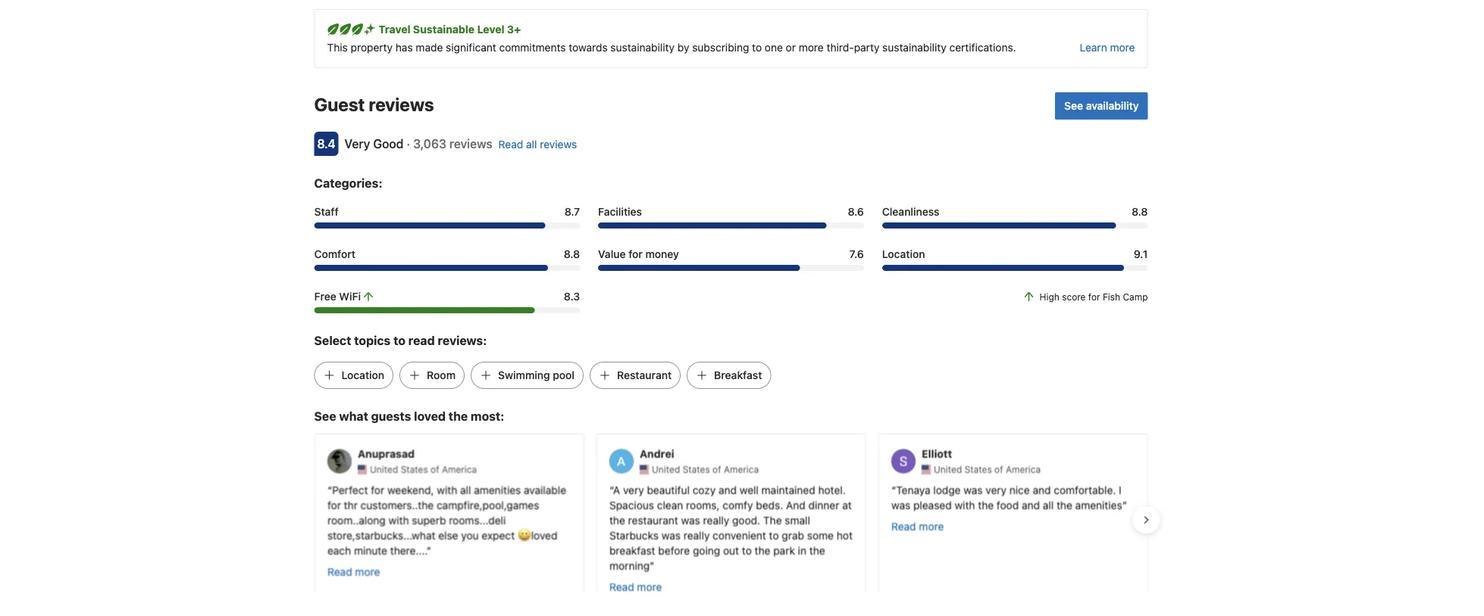 Task type: locate. For each thing, give the bounding box(es) containing it.
😀
[[517, 529, 528, 542]]

states up " tenaya lodge was very nice and comfortable. i was pleased with the food and all the amenities "
[[964, 464, 992, 475]]

reviews:
[[438, 334, 487, 348]]

of up " tenaya lodge was very nice and comfortable. i was pleased with the food and all the amenities "
[[994, 464, 1003, 475]]

" inside " tenaya lodge was very nice and comfortable. i was pleased with the food and all the amenities "
[[891, 484, 896, 496]]

money
[[645, 248, 679, 261]]

0 horizontal spatial states
[[400, 464, 428, 475]]

of up cozy at the left bottom of the page
[[712, 464, 721, 475]]

0 vertical spatial see
[[1064, 100, 1083, 112]]

" inside " tenaya lodge was very nice and comfortable. i was pleased with the food and all the amenities "
[[1122, 499, 1127, 511]]

2 horizontal spatial america
[[1005, 464, 1040, 475]]

0 horizontal spatial united states of america image
[[357, 465, 366, 474]]

see for see what guests loved the most:
[[314, 410, 336, 424]]

3 america from the left
[[1005, 464, 1040, 475]]

reviews
[[369, 94, 434, 115], [449, 137, 492, 151], [540, 138, 577, 151]]

wifi
[[339, 291, 361, 303]]

states for beautiful
[[682, 464, 710, 475]]

2 vertical spatial with
[[388, 514, 409, 527]]

i
[[1118, 484, 1121, 496]]

sustainable
[[413, 23, 475, 35]]

read more for " perfect for weekend, with all amenities available for thr customers..the campfire,pool,games room..along with superb rooms...deli store,starbucks...what else you expect 😀 loved each minute there....
[[327, 566, 380, 578]]

" for " perfect for weekend, with all amenities available for thr customers..the campfire,pool,games room..along with superb rooms...deli store,starbucks...what else you expect 😀 loved each minute there....
[[327, 484, 332, 496]]

more for " tenaya lodge was very nice and comfortable. i was pleased with the food and all the amenities "
[[919, 520, 944, 533]]

comfy
[[722, 499, 753, 511]]

see left what at left
[[314, 410, 336, 424]]

all inside " tenaya lodge was very nice and comfortable. i was pleased with the food and all the amenities "
[[1042, 499, 1053, 511]]

subscribing
[[692, 41, 749, 54]]

3 united from the left
[[933, 464, 962, 475]]

going
[[692, 544, 720, 557]]

8.8 up 9.1
[[1132, 206, 1148, 218]]

categories:
[[314, 176, 382, 190]]

by
[[677, 41, 689, 54]]

sustainability
[[610, 41, 675, 54], [882, 41, 946, 54]]

facilities 8.6 meter
[[598, 223, 864, 229]]

very up "food"
[[985, 484, 1006, 496]]

united states of america up " tenaya lodge was very nice and comfortable. i was pleased with the food and all the amenities "
[[933, 464, 1040, 475]]

to down the
[[769, 529, 778, 542]]

8.8 for comfort
[[564, 248, 580, 261]]

really up going
[[683, 529, 709, 542]]

america up nice
[[1005, 464, 1040, 475]]

comfort 8.8 meter
[[314, 265, 580, 271]]

2 vertical spatial all
[[1042, 499, 1053, 511]]

1 of from the left
[[430, 464, 439, 475]]

2 america from the left
[[723, 464, 758, 475]]

2 vertical spatial read more
[[609, 581, 662, 593]]

a
[[613, 484, 620, 496]]

there....
[[390, 544, 426, 557]]

campfire,pool,games
[[436, 499, 539, 511]]

2 " from the left
[[609, 484, 613, 496]]

2 horizontal spatial states
[[964, 464, 992, 475]]

united down elliott
[[933, 464, 962, 475]]

read for " a very beautiful cozy and well maintained hotel. spacious clean rooms, comfy beds. and dinner at the restaurant was really good. the small starbucks was really convenient to grab some hot breakfast before going out to the park in the morning
[[609, 581, 634, 593]]

1 horizontal spatial united states of america
[[651, 464, 758, 475]]

guests
[[371, 410, 411, 424]]

1 horizontal spatial amenities
[[1075, 499, 1122, 511]]

1 horizontal spatial united states of america image
[[639, 465, 648, 474]]

2 horizontal spatial united states of america
[[933, 464, 1040, 475]]

to left read on the left bottom of the page
[[393, 334, 405, 348]]

united states of america for very
[[933, 464, 1040, 475]]

1 vertical spatial read more
[[327, 566, 380, 578]]

3 states from the left
[[964, 464, 992, 475]]

2 states from the left
[[682, 464, 710, 475]]

amenities up campfire,pool,games
[[473, 484, 521, 496]]

1 united states of america from the left
[[369, 464, 476, 475]]

united for elliott
[[933, 464, 962, 475]]

1 horizontal spatial loved
[[531, 529, 557, 542]]

free wifi 8.3 meter
[[314, 308, 580, 314]]

1 horizontal spatial see
[[1064, 100, 1083, 112]]

0 vertical spatial loved
[[414, 410, 446, 424]]

1 vertical spatial with
[[954, 499, 975, 511]]

0 horizontal spatial read more
[[327, 566, 380, 578]]

8.8 for cleanliness
[[1132, 206, 1148, 218]]

read
[[498, 138, 523, 151], [891, 520, 916, 533], [327, 566, 352, 578], [609, 581, 634, 593]]

well
[[739, 484, 758, 496]]

review categories element
[[314, 174, 382, 192]]

" inside " perfect for weekend, with all amenities available for thr customers..the campfire,pool,games room..along with superb rooms...deli store,starbucks...what else you expect 😀 loved each minute there....
[[327, 484, 332, 496]]

0 horizontal spatial read more button
[[327, 565, 380, 580]]

1 horizontal spatial "
[[649, 560, 654, 572]]

2 very from the left
[[985, 484, 1006, 496]]

read more for " tenaya lodge was very nice and comfortable. i was pleased with the food and all the amenities "
[[891, 520, 944, 533]]

1 horizontal spatial read more button
[[609, 580, 662, 595]]

read more button down pleased
[[891, 519, 944, 534]]

for up customers..the
[[370, 484, 384, 496]]

2 vertical spatial "
[[649, 560, 654, 572]]

read more button down morning
[[609, 580, 662, 595]]

has
[[395, 41, 413, 54]]

read more button down each
[[327, 565, 380, 580]]

amenities inside " perfect for weekend, with all amenities available for thr customers..the campfire,pool,games room..along with superb rooms...deli store,starbucks...what else you expect 😀 loved each minute there....
[[473, 484, 521, 496]]

1 horizontal spatial of
[[712, 464, 721, 475]]

to left one
[[752, 41, 762, 54]]

amenities down comfortable.
[[1075, 499, 1122, 511]]

location down cleanliness
[[882, 248, 925, 261]]

states
[[400, 464, 428, 475], [682, 464, 710, 475], [964, 464, 992, 475]]

really down rooms,
[[703, 514, 729, 527]]

0 horizontal spatial see
[[314, 410, 336, 424]]

1 vertical spatial all
[[460, 484, 471, 496]]

fish
[[1103, 292, 1120, 302]]

" tenaya lodge was very nice and comfortable. i was pleased with the food and all the amenities "
[[891, 484, 1127, 511]]

0 horizontal spatial very
[[623, 484, 644, 496]]

very up spacious
[[623, 484, 644, 496]]

9.1
[[1134, 248, 1148, 261]]

america up campfire,pool,games
[[441, 464, 476, 475]]

really
[[703, 514, 729, 527], [683, 529, 709, 542]]

party
[[854, 41, 879, 54]]

clean
[[657, 499, 683, 511]]

0 horizontal spatial united states of america
[[369, 464, 476, 475]]

more right learn
[[1110, 41, 1135, 54]]

2 united states of america image from the left
[[639, 465, 648, 474]]

2 united from the left
[[651, 464, 680, 475]]

1 horizontal spatial america
[[723, 464, 758, 475]]

2 horizontal spatial read more button
[[891, 519, 944, 534]]

minute
[[354, 544, 387, 557]]

spacious
[[609, 499, 654, 511]]

the left the park
[[754, 544, 770, 557]]

2 united states of america from the left
[[651, 464, 758, 475]]

the down comfortable.
[[1056, 499, 1072, 511]]

swimming pool
[[498, 369, 575, 382]]

else
[[438, 529, 458, 542]]

3 united states of america from the left
[[933, 464, 1040, 475]]

america up well
[[723, 464, 758, 475]]

0 vertical spatial all
[[526, 138, 537, 151]]

united down andrei
[[651, 464, 680, 475]]

"
[[327, 484, 332, 496], [609, 484, 613, 496], [891, 484, 896, 496]]

of for very
[[994, 464, 1003, 475]]

1 horizontal spatial "
[[609, 484, 613, 496]]

1 united states of america image from the left
[[357, 465, 366, 474]]

see left availability
[[1064, 100, 1083, 112]]

united states of america up cozy at the left bottom of the page
[[651, 464, 758, 475]]

2 horizontal spatial with
[[954, 499, 975, 511]]

with
[[436, 484, 457, 496], [954, 499, 975, 511], [388, 514, 409, 527]]

read more button
[[891, 519, 944, 534], [327, 565, 380, 580], [609, 580, 662, 595]]

breakfast
[[714, 369, 762, 382]]

for
[[628, 248, 643, 261], [1088, 292, 1100, 302], [370, 484, 384, 496], [327, 499, 341, 511]]

and inside " a very beautiful cozy and well maintained hotel. spacious clean rooms, comfy beds. and dinner at the restaurant was really good. the small starbucks was really convenient to grab some hot breakfast before going out to the park in the morning
[[718, 484, 736, 496]]

customers..the
[[360, 499, 433, 511]]

read more
[[891, 520, 944, 533], [327, 566, 380, 578], [609, 581, 662, 593]]

to
[[752, 41, 762, 54], [393, 334, 405, 348], [769, 529, 778, 542], [742, 544, 751, 557]]

1 horizontal spatial read more
[[609, 581, 662, 593]]

0 horizontal spatial reviews
[[369, 94, 434, 115]]

see inside button
[[1064, 100, 1083, 112]]

this
[[327, 41, 348, 54]]

very good · 3,063 reviews
[[344, 137, 492, 151]]

the right in
[[809, 544, 825, 557]]

states up cozy at the left bottom of the page
[[682, 464, 710, 475]]

of up weekend, at the left bottom
[[430, 464, 439, 475]]

for left thr
[[327, 499, 341, 511]]

read more down each
[[327, 566, 380, 578]]

hotel.
[[818, 484, 845, 496]]

1 horizontal spatial states
[[682, 464, 710, 475]]

2 of from the left
[[712, 464, 721, 475]]

with inside " tenaya lodge was very nice and comfortable. i was pleased with the food and all the amenities "
[[954, 499, 975, 511]]

to right out
[[742, 544, 751, 557]]

more for " a very beautiful cozy and well maintained hotel. spacious clean rooms, comfy beds. and dinner at the restaurant was really good. the small starbucks was really convenient to grab some hot breakfast before going out to the park in the morning
[[637, 581, 662, 593]]

nice
[[1009, 484, 1029, 496]]

1 horizontal spatial location
[[882, 248, 925, 261]]

with down the lodge
[[954, 499, 975, 511]]

3 " from the left
[[891, 484, 896, 496]]

property
[[351, 41, 393, 54]]

loved right the guests
[[414, 410, 446, 424]]

" inside " a very beautiful cozy and well maintained hotel. spacious clean rooms, comfy beds. and dinner at the restaurant was really good. the small starbucks was really convenient to grab some hot breakfast before going out to the park in the morning
[[609, 484, 613, 496]]

out
[[723, 544, 739, 557]]

1 states from the left
[[400, 464, 428, 475]]

0 horizontal spatial all
[[460, 484, 471, 496]]

2 horizontal spatial read more
[[891, 520, 944, 533]]

1 vertical spatial amenities
[[1075, 499, 1122, 511]]

of
[[430, 464, 439, 475], [712, 464, 721, 475], [994, 464, 1003, 475]]

2 horizontal spatial "
[[1122, 499, 1127, 511]]

learn more button
[[1080, 40, 1135, 55]]

reviews up ·
[[369, 94, 434, 115]]

for right the value at the left top
[[628, 248, 643, 261]]

more down minute
[[355, 566, 380, 578]]

1 horizontal spatial 8.8
[[1132, 206, 1148, 218]]

and
[[786, 499, 805, 511]]

1 horizontal spatial with
[[436, 484, 457, 496]]

was
[[963, 484, 982, 496], [891, 499, 910, 511], [681, 514, 700, 527], [661, 529, 680, 542]]

beautiful
[[646, 484, 689, 496]]

reviews up 8.7
[[540, 138, 577, 151]]

1 vertical spatial "
[[426, 544, 431, 557]]

and up comfy
[[718, 484, 736, 496]]

" left the lodge
[[891, 484, 896, 496]]

with up the superb
[[436, 484, 457, 496]]

read more down morning
[[609, 581, 662, 593]]

small
[[784, 514, 810, 527]]

more down pleased
[[919, 520, 944, 533]]

0 horizontal spatial 8.8
[[564, 248, 580, 261]]

united down anuprasad
[[369, 464, 398, 475]]

1 horizontal spatial very
[[985, 484, 1006, 496]]

each
[[327, 544, 351, 557]]

0 vertical spatial amenities
[[473, 484, 521, 496]]

0 vertical spatial read more
[[891, 520, 944, 533]]

0 vertical spatial 8.8
[[1132, 206, 1148, 218]]

with down customers..the
[[388, 514, 409, 527]]

8.8
[[1132, 206, 1148, 218], [564, 248, 580, 261]]

1 horizontal spatial sustainability
[[882, 41, 946, 54]]

2 horizontal spatial united
[[933, 464, 962, 475]]

the left "food"
[[978, 499, 993, 511]]

the left most:
[[449, 410, 468, 424]]

see availability
[[1064, 100, 1139, 112]]

see
[[1064, 100, 1083, 112], [314, 410, 336, 424]]

of for cozy
[[712, 464, 721, 475]]

2 horizontal spatial of
[[994, 464, 1003, 475]]

read more down pleased
[[891, 520, 944, 533]]

2 horizontal spatial "
[[891, 484, 896, 496]]

reviews right 3,063
[[449, 137, 492, 151]]

3 of from the left
[[994, 464, 1003, 475]]

" up spacious
[[609, 484, 613, 496]]

see for see availability
[[1064, 100, 1083, 112]]

amenities
[[473, 484, 521, 496], [1075, 499, 1122, 511]]

0 horizontal spatial loved
[[414, 410, 446, 424]]

0 horizontal spatial america
[[441, 464, 476, 475]]

" up room..along
[[327, 484, 332, 496]]

anuprasad
[[357, 448, 414, 460]]

cozy
[[692, 484, 715, 496]]

8.8 left the value at the left top
[[564, 248, 580, 261]]

0 horizontal spatial united
[[369, 464, 398, 475]]

1 vertical spatial location
[[341, 369, 384, 382]]

sustainability right 'party'
[[882, 41, 946, 54]]

1 vertical spatial really
[[683, 529, 709, 542]]

united states of america image
[[921, 465, 930, 474]]

guest
[[314, 94, 365, 115]]

0 horizontal spatial location
[[341, 369, 384, 382]]

0 horizontal spatial "
[[426, 544, 431, 557]]

0 horizontal spatial amenities
[[473, 484, 521, 496]]

"
[[1122, 499, 1127, 511], [426, 544, 431, 557], [649, 560, 654, 572]]

united states of america image
[[357, 465, 366, 474], [639, 465, 648, 474]]

united states of america image up perfect
[[357, 465, 366, 474]]

1 " from the left
[[327, 484, 332, 496]]

more down morning
[[637, 581, 662, 593]]

elliott
[[921, 448, 952, 460]]

sustainability left "by"
[[610, 41, 675, 54]]

0 vertical spatial "
[[1122, 499, 1127, 511]]

rated very good element
[[344, 137, 404, 151]]

scored 8.4 element
[[314, 132, 338, 156]]

free wifi
[[314, 291, 361, 303]]

0 horizontal spatial of
[[430, 464, 439, 475]]

1 very from the left
[[623, 484, 644, 496]]

united states of america up weekend, at the left bottom
[[369, 464, 476, 475]]

convenient
[[712, 529, 766, 542]]

united states of america image down andrei
[[639, 465, 648, 474]]

before
[[658, 544, 690, 557]]

0 horizontal spatial sustainability
[[610, 41, 675, 54]]

1 united from the left
[[369, 464, 398, 475]]

1 horizontal spatial united
[[651, 464, 680, 475]]

0 horizontal spatial "
[[327, 484, 332, 496]]

loved right 😀
[[531, 529, 557, 542]]

some
[[807, 529, 833, 542]]

comfort
[[314, 248, 356, 261]]

1 vertical spatial see
[[314, 410, 336, 424]]

1 vertical spatial loved
[[531, 529, 557, 542]]

towards
[[569, 41, 608, 54]]

1 vertical spatial 8.8
[[564, 248, 580, 261]]

states for was
[[964, 464, 992, 475]]

location down topics
[[341, 369, 384, 382]]

1 america from the left
[[441, 464, 476, 475]]

2 horizontal spatial all
[[1042, 499, 1053, 511]]

andrei
[[639, 448, 674, 460]]

morning
[[609, 560, 649, 572]]

the down spacious
[[609, 514, 625, 527]]

read more for " a very beautiful cozy and well maintained hotel. spacious clean rooms, comfy beds. and dinner at the restaurant was really good. the small starbucks was really convenient to grab some hot breakfast before going out to the park in the morning
[[609, 581, 662, 593]]

states up weekend, at the left bottom
[[400, 464, 428, 475]]

select
[[314, 334, 351, 348]]



Task type: vqa. For each thing, say whether or not it's contained in the screenshot.


Task type: describe. For each thing, give the bounding box(es) containing it.
availability
[[1086, 100, 1139, 112]]

·
[[407, 137, 410, 151]]

1 horizontal spatial reviews
[[449, 137, 492, 151]]

0 vertical spatial with
[[436, 484, 457, 496]]

at
[[842, 499, 851, 511]]

7.6
[[849, 248, 864, 261]]

3,063
[[413, 137, 446, 151]]

2 horizontal spatial reviews
[[540, 138, 577, 151]]

all inside " perfect for weekend, with all amenities available for thr customers..the campfire,pool,games room..along with superb rooms...deli store,starbucks...what else you expect 😀 loved each minute there....
[[460, 484, 471, 496]]

cleanliness 8.8 meter
[[882, 223, 1148, 229]]

" for perfect for weekend, with all amenities available for thr customers..the campfire,pool,games room..along with superb rooms...deli store,starbucks...what else you expect 😀 loved each minute there....
[[426, 544, 431, 557]]

cleanliness
[[882, 206, 939, 218]]

united states of america for with
[[369, 464, 476, 475]]

read for " tenaya lodge was very nice and comfortable. i was pleased with the food and all the amenities "
[[891, 520, 916, 533]]

america for nice
[[1005, 464, 1040, 475]]

united for andrei
[[651, 464, 680, 475]]

0 horizontal spatial with
[[388, 514, 409, 527]]

more inside "button"
[[1110, 41, 1135, 54]]

value
[[598, 248, 626, 261]]

very inside " a very beautiful cozy and well maintained hotel. spacious clean rooms, comfy beds. and dinner at the restaurant was really good. the small starbucks was really convenient to grab some hot breakfast before going out to the park in the morning
[[623, 484, 644, 496]]

united states of america image for andrei
[[639, 465, 648, 474]]

read
[[408, 334, 435, 348]]

read all reviews
[[498, 138, 577, 151]]

of for with
[[430, 464, 439, 475]]

high
[[1040, 292, 1059, 302]]

superb
[[411, 514, 446, 527]]

select topics to read reviews:
[[314, 334, 487, 348]]

america for all
[[441, 464, 476, 475]]

" for a very beautiful cozy and well maintained hotel. spacious clean rooms, comfy beds. and dinner at the restaurant was really good. the small starbucks was really convenient to grab some hot breakfast before going out to the park in the morning
[[649, 560, 654, 572]]

3+
[[507, 23, 521, 35]]

more for " perfect for weekend, with all amenities available for thr customers..the campfire,pool,games room..along with superb rooms...deli store,starbucks...what else you expect 😀 loved each minute there....
[[355, 566, 380, 578]]

you
[[461, 529, 478, 542]]

read for " perfect for weekend, with all amenities available for thr customers..the campfire,pool,games room..along with superb rooms...deli store,starbucks...what else you expect 😀 loved each minute there....
[[327, 566, 352, 578]]

and right nice
[[1032, 484, 1050, 496]]

most:
[[471, 410, 504, 424]]

learn
[[1080, 41, 1107, 54]]

tenaya
[[896, 484, 930, 496]]

was down rooms,
[[681, 514, 700, 527]]

restaurant
[[628, 514, 678, 527]]

pool
[[553, 369, 575, 382]]

what
[[339, 410, 368, 424]]

very inside " tenaya lodge was very nice and comfortable. i was pleased with the food and all the amenities "
[[985, 484, 1006, 496]]

guest reviews
[[314, 94, 434, 115]]

available
[[523, 484, 566, 496]]

loved inside " perfect for weekend, with all amenities available for thr customers..the campfire,pool,games room..along with superb rooms...deli store,starbucks...what else you expect 😀 loved each minute there....
[[531, 529, 557, 542]]

" a very beautiful cozy and well maintained hotel. spacious clean rooms, comfy beds. and dinner at the restaurant was really good. the small starbucks was really convenient to grab some hot breakfast before going out to the park in the morning
[[609, 484, 852, 572]]

america for and
[[723, 464, 758, 475]]

swimming
[[498, 369, 550, 382]]

" perfect for weekend, with all amenities available for thr customers..the campfire,pool,games room..along with superb rooms...deli store,starbucks...what else you expect 😀 loved each minute there....
[[327, 484, 566, 557]]

1 horizontal spatial all
[[526, 138, 537, 151]]

united states of america for cozy
[[651, 464, 758, 475]]

was up before
[[661, 529, 680, 542]]

or
[[786, 41, 796, 54]]

very
[[344, 137, 370, 151]]

0 vertical spatial really
[[703, 514, 729, 527]]

" for " tenaya lodge was very nice and comfortable. i was pleased with the food and all the amenities "
[[891, 484, 896, 496]]

states for weekend,
[[400, 464, 428, 475]]

location 9.1 meter
[[882, 265, 1148, 271]]

2 sustainability from the left
[[882, 41, 946, 54]]

perfect
[[332, 484, 368, 496]]

1 sustainability from the left
[[610, 41, 675, 54]]

guest reviews element
[[314, 92, 1049, 117]]

park
[[773, 544, 795, 557]]

maintained
[[761, 484, 815, 496]]

united states of america image for anuprasad
[[357, 465, 366, 474]]

staff
[[314, 206, 339, 218]]

room..along
[[327, 514, 385, 527]]

more right or
[[799, 41, 824, 54]]

" for " a very beautiful cozy and well maintained hotel. spacious clean rooms, comfy beds. and dinner at the restaurant was really good. the small starbucks was really convenient to grab some hot breakfast before going out to the park in the morning
[[609, 484, 613, 496]]

0 vertical spatial location
[[882, 248, 925, 261]]

this property has made significant commitments towards sustainability by subscribing to one or more third-party sustainability certifications.
[[327, 41, 1016, 54]]

for left fish
[[1088, 292, 1100, 302]]

grab
[[781, 529, 804, 542]]

8.4
[[317, 137, 335, 151]]

rooms,
[[686, 499, 719, 511]]

learn more
[[1080, 41, 1135, 54]]

read more button for perfect for weekend, with all amenities available for thr customers..the campfire,pool,games room..along with superb rooms...deli store,starbucks...what else you expect 😀 loved each minute there....
[[327, 565, 380, 580]]

travel
[[379, 23, 410, 35]]

expect
[[481, 529, 514, 542]]

amenities inside " tenaya lodge was very nice and comfortable. i was pleased with the food and all the amenities "
[[1075, 499, 1122, 511]]

certifications.
[[949, 41, 1016, 54]]

staff 8.7 meter
[[314, 223, 580, 229]]

this is a carousel with rotating slides. it displays featured reviews of the property. use the next and previous buttons to navigate. region
[[302, 428, 1160, 595]]

restaurant
[[617, 369, 672, 382]]

level
[[477, 23, 504, 35]]

good
[[373, 137, 404, 151]]

store,starbucks...what
[[327, 529, 435, 542]]

one
[[765, 41, 783, 54]]

united for anuprasad
[[369, 464, 398, 475]]

pleased
[[913, 499, 951, 511]]

value for money 7.6 meter
[[598, 265, 864, 271]]

weekend,
[[387, 484, 434, 496]]

good.
[[732, 514, 760, 527]]

8.7
[[565, 206, 580, 218]]

third-
[[827, 41, 854, 54]]

lodge
[[933, 484, 960, 496]]

camp
[[1123, 292, 1148, 302]]

value for money
[[598, 248, 679, 261]]

see what guests loved the most:
[[314, 410, 504, 424]]

food
[[996, 499, 1018, 511]]

commitments
[[499, 41, 566, 54]]

comfortable.
[[1053, 484, 1116, 496]]

in
[[797, 544, 806, 557]]

and down nice
[[1021, 499, 1040, 511]]

hot
[[836, 529, 852, 542]]

topics
[[354, 334, 391, 348]]

high score for fish camp
[[1040, 292, 1148, 302]]

read more button for tenaya lodge was very nice and comfortable. i was pleased with the food and all the amenities
[[891, 519, 944, 534]]

rooms...deli
[[448, 514, 505, 527]]

was right the lodge
[[963, 484, 982, 496]]

thr
[[343, 499, 357, 511]]

beds.
[[756, 499, 783, 511]]

made
[[416, 41, 443, 54]]

was down tenaya
[[891, 499, 910, 511]]

read more button for a very beautiful cozy and well maintained hotel. spacious clean rooms, comfy beds. and dinner at the restaurant was really good. the small starbucks was really convenient to grab some hot breakfast before going out to the park in the morning
[[609, 580, 662, 595]]

8.3
[[564, 291, 580, 303]]



